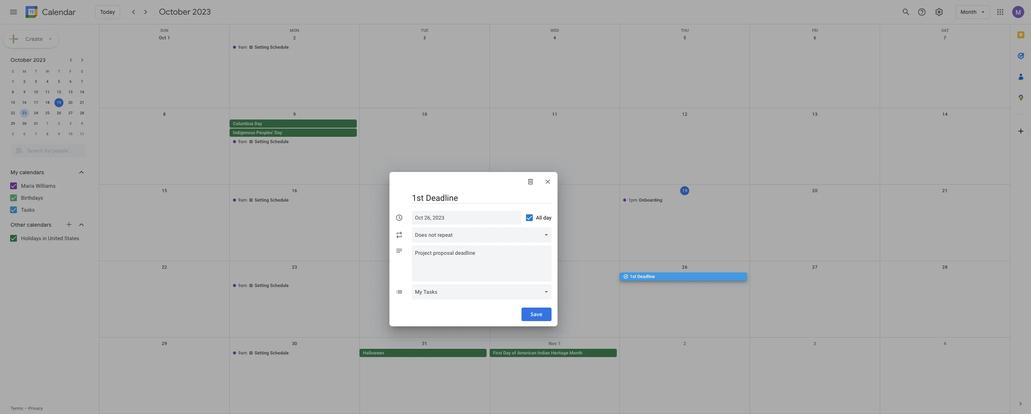 Task type: vqa. For each thing, say whether or not it's contained in the screenshot.


Task type: describe. For each thing, give the bounding box(es) containing it.
14 element
[[78, 88, 87, 97]]

today
[[100, 9, 115, 15]]

1 down 25 element
[[46, 122, 49, 126]]

calendar element
[[24, 5, 76, 21]]

1st
[[630, 274, 637, 280]]

10 inside november 10 element
[[68, 132, 73, 136]]

november 6 element
[[20, 130, 29, 139]]

holidays
[[21, 236, 41, 242]]

15 inside grid
[[162, 188, 167, 194]]

main drawer image
[[9, 8, 18, 17]]

25 inside october 2023 grid
[[45, 111, 50, 115]]

row containing 5
[[7, 129, 88, 140]]

11 element
[[43, 88, 52, 97]]

15 inside row group
[[11, 101, 15, 105]]

williams
[[36, 183, 56, 189]]

oct
[[159, 35, 166, 41]]

row containing sun
[[99, 24, 1011, 33]]

other
[[11, 222, 26, 229]]

setting for 30
[[255, 351, 269, 356]]

19, today element
[[54, 98, 64, 107]]

1 horizontal spatial october
[[159, 7, 191, 17]]

0 horizontal spatial october
[[11, 57, 32, 63]]

1 vertical spatial 26
[[683, 265, 688, 270]]

columbus day button
[[230, 120, 357, 128]]

7 for oct 1
[[944, 35, 947, 41]]

23 cell
[[19, 108, 30, 119]]

25 element
[[43, 109, 52, 118]]

november 5 element
[[8, 130, 17, 139]]

day for columbus
[[255, 121, 262, 127]]

save
[[531, 312, 543, 318]]

9am for 2
[[238, 45, 247, 50]]

grid containing oct 1
[[99, 24, 1011, 415]]

setting schedule for 30
[[255, 351, 289, 356]]

9am for 16
[[238, 198, 247, 203]]

21 element
[[78, 98, 87, 107]]

1 horizontal spatial october 2023
[[159, 7, 211, 17]]

tue
[[421, 28, 429, 33]]

nov
[[549, 342, 557, 347]]

20 element
[[66, 98, 75, 107]]

24
[[34, 111, 38, 115]]

2 t from the left
[[58, 69, 60, 73]]

23 element
[[20, 109, 29, 118]]

14 for october 2023
[[80, 90, 84, 94]]

terms – privacy
[[11, 407, 43, 412]]

november 7 element
[[31, 130, 40, 139]]

halloween
[[363, 351, 384, 356]]

1 up 15 element
[[12, 80, 14, 84]]

24 element
[[31, 109, 40, 118]]

11 for sun
[[552, 112, 558, 117]]

schedule for 23
[[270, 283, 289, 289]]

1 horizontal spatial 18
[[552, 188, 558, 194]]

27 inside october 2023 grid
[[68, 111, 73, 115]]

november 1 element
[[43, 119, 52, 128]]

0 vertical spatial 2023
[[193, 7, 211, 17]]

0 horizontal spatial october 2023
[[11, 57, 46, 63]]

10 element
[[31, 88, 40, 97]]

16 element
[[20, 98, 29, 107]]

8 inside row
[[46, 132, 49, 136]]

schedule for 2
[[270, 45, 289, 50]]

8 for october 2023
[[12, 90, 14, 94]]

save button
[[522, 306, 552, 324]]

day for first
[[504, 351, 511, 356]]

my
[[11, 169, 18, 176]]

deadline
[[638, 274, 655, 280]]

oct 1
[[159, 35, 170, 41]]

calendar
[[42, 7, 76, 17]]

american
[[517, 351, 537, 356]]

2 setting from the top
[[255, 139, 269, 145]]

calendar heading
[[41, 7, 76, 17]]

2 vertical spatial 5
[[12, 132, 14, 136]]

peoples'
[[257, 130, 274, 136]]

21 inside 21 element
[[80, 101, 84, 105]]

states
[[64, 236, 79, 242]]

–
[[24, 407, 27, 412]]

indigenous peoples' day button
[[230, 129, 357, 137]]

setting schedule for 2
[[255, 45, 289, 50]]

maria
[[21, 183, 34, 189]]

14 for sun
[[943, 112, 948, 117]]

19 cell
[[53, 98, 65, 108]]

1pm
[[629, 198, 638, 203]]

5 for 1
[[58, 80, 60, 84]]

mon
[[290, 28, 299, 33]]

november 10 element
[[66, 130, 75, 139]]

Add description text field
[[412, 249, 552, 276]]

13 for sun
[[813, 112, 818, 117]]

today button
[[95, 5, 120, 19]]

10 for sun
[[422, 112, 428, 117]]

day
[[544, 215, 552, 221]]

22 inside row group
[[11, 111, 15, 115]]

5 for oct 1
[[684, 35, 687, 41]]

setting for 23
[[255, 283, 269, 289]]

7 for 1
[[81, 80, 83, 84]]

october 2023 grid
[[7, 66, 88, 140]]

12 for sun
[[683, 112, 688, 117]]

1 vertical spatial 28
[[943, 265, 948, 270]]

november 4 element
[[78, 119, 87, 128]]

18 inside row group
[[45, 101, 50, 105]]

2 setting schedule from the top
[[255, 139, 289, 145]]

row containing s
[[7, 66, 88, 77]]

wed
[[551, 28, 559, 33]]

calendars for other calendars
[[27, 222, 51, 229]]

sat
[[942, 28, 949, 33]]

12 element
[[54, 88, 64, 97]]

Edit title text field
[[412, 193, 552, 204]]

28 inside row group
[[80, 111, 84, 115]]

indigenous
[[233, 130, 255, 136]]

first day of american indian heritage month button
[[490, 350, 617, 358]]

tasks
[[21, 207, 35, 213]]

heritage
[[551, 351, 569, 356]]

23 inside "cell"
[[22, 111, 27, 115]]

30 element
[[20, 119, 29, 128]]

13 for october 2023
[[68, 90, 73, 94]]

6 inside november 6 element
[[23, 132, 25, 136]]

onboarding
[[639, 198, 663, 203]]

21 inside grid
[[943, 188, 948, 194]]

of
[[512, 351, 516, 356]]

15 element
[[8, 98, 17, 107]]

8 for sun
[[163, 112, 166, 117]]

my calendars
[[11, 169, 44, 176]]

row group containing 1
[[7, 77, 88, 140]]

7 inside november 7 element
[[35, 132, 37, 136]]

9 for october 2023
[[23, 90, 25, 94]]



Task type: locate. For each thing, give the bounding box(es) containing it.
2 horizontal spatial 6
[[814, 35, 817, 41]]

birthdays
[[21, 195, 43, 201]]

31 down 24 element
[[34, 122, 38, 126]]

16 inside row group
[[22, 101, 27, 105]]

all day
[[536, 215, 552, 221]]

9am
[[238, 45, 247, 50], [238, 139, 247, 145], [238, 198, 247, 203], [238, 283, 247, 289], [238, 351, 247, 356]]

2023
[[193, 7, 211, 17], [33, 57, 46, 63]]

1 9am from the top
[[238, 45, 247, 50]]

0 vertical spatial 18
[[45, 101, 50, 105]]

0 horizontal spatial 27
[[68, 111, 73, 115]]

1 vertical spatial 31
[[422, 342, 428, 347]]

november 3 element
[[66, 119, 75, 128]]

row
[[99, 24, 1011, 33], [99, 32, 1011, 108], [7, 66, 88, 77], [7, 77, 88, 87], [7, 87, 88, 98], [7, 98, 88, 108], [7, 108, 88, 119], [99, 108, 1011, 185], [7, 119, 88, 129], [7, 129, 88, 140], [99, 185, 1011, 262], [99, 262, 1011, 338], [99, 338, 1011, 415]]

1 horizontal spatial 2023
[[193, 7, 211, 17]]

5 setting schedule from the top
[[255, 351, 289, 356]]

9 down november 2 element
[[58, 132, 60, 136]]

1 t from the left
[[35, 69, 37, 73]]

12
[[57, 90, 61, 94], [683, 112, 688, 117]]

0 horizontal spatial 7
[[35, 132, 37, 136]]

5 inside grid
[[684, 35, 687, 41]]

2 9am from the top
[[238, 139, 247, 145]]

2 vertical spatial 7
[[35, 132, 37, 136]]

0 vertical spatial 8
[[12, 90, 14, 94]]

0 vertical spatial 10
[[34, 90, 38, 94]]

2 horizontal spatial 7
[[944, 35, 947, 41]]

6 for 1
[[69, 80, 72, 84]]

november 2 element
[[54, 119, 64, 128]]

1 vertical spatial 25
[[552, 265, 558, 270]]

11 inside november 11 element
[[80, 132, 84, 136]]

setting schedule for 16
[[255, 198, 289, 203]]

0 horizontal spatial 21
[[80, 101, 84, 105]]

0 horizontal spatial 2023
[[33, 57, 46, 63]]

31 inside grid
[[422, 342, 428, 347]]

6 inside grid
[[814, 35, 817, 41]]

20 inside "element"
[[68, 101, 73, 105]]

4 setting from the top
[[255, 283, 269, 289]]

1 vertical spatial 10
[[422, 112, 428, 117]]

setting schedule
[[255, 45, 289, 50], [255, 139, 289, 145], [255, 198, 289, 203], [255, 283, 289, 289], [255, 351, 289, 356]]

s right 'f'
[[81, 69, 83, 73]]

0 vertical spatial calendars
[[19, 169, 44, 176]]

m
[[23, 69, 26, 73]]

setting for 2
[[255, 45, 269, 50]]

None field
[[412, 228, 555, 243], [412, 285, 555, 300], [412, 228, 555, 243], [412, 285, 555, 300]]

1 horizontal spatial s
[[81, 69, 83, 73]]

31 for nov 1
[[422, 342, 428, 347]]

19
[[57, 101, 61, 105], [683, 188, 688, 194]]

1 vertical spatial 14
[[943, 112, 948, 117]]

1 schedule from the top
[[270, 45, 289, 50]]

3 9am from the top
[[238, 198, 247, 203]]

row containing oct 1
[[99, 32, 1011, 108]]

1 vertical spatial 27
[[813, 265, 818, 270]]

5 schedule from the top
[[270, 351, 289, 356]]

13
[[68, 90, 73, 94], [813, 112, 818, 117]]

4 9am from the top
[[238, 283, 247, 289]]

1 right oct
[[167, 35, 170, 41]]

october 2023 up 'sun'
[[159, 7, 211, 17]]

1 vertical spatial 5
[[58, 80, 60, 84]]

tab list
[[1011, 24, 1032, 394]]

11 inside 11 element
[[45, 90, 50, 94]]

1st deadline button
[[620, 273, 747, 281]]

19 inside grid
[[683, 188, 688, 194]]

united
[[48, 236, 63, 242]]

1 vertical spatial 18
[[552, 188, 558, 194]]

12 inside row group
[[57, 90, 61, 94]]

2 horizontal spatial day
[[504, 351, 511, 356]]

27
[[68, 111, 73, 115], [813, 265, 818, 270]]

2 vertical spatial 11
[[80, 132, 84, 136]]

day left of
[[504, 351, 511, 356]]

0 horizontal spatial 23
[[22, 111, 27, 115]]

nov 1
[[549, 342, 561, 347]]

1pm onboarding
[[629, 198, 663, 203]]

calendars up in
[[27, 222, 51, 229]]

7 up 14 element
[[81, 80, 83, 84]]

0 horizontal spatial s
[[12, 69, 14, 73]]

1 vertical spatial 19
[[683, 188, 688, 194]]

0 horizontal spatial 30
[[22, 122, 27, 126]]

29 for nov 1
[[162, 342, 167, 347]]

1 vertical spatial 21
[[943, 188, 948, 194]]

0 vertical spatial 16
[[22, 101, 27, 105]]

26 up 1st deadline button on the right of page
[[683, 265, 688, 270]]

13 element
[[66, 88, 75, 97]]

sun
[[160, 28, 168, 33]]

5 up 12 element
[[58, 80, 60, 84]]

17
[[34, 101, 38, 105]]

row group
[[7, 77, 88, 140]]

28
[[80, 111, 84, 115], [943, 265, 948, 270]]

2 vertical spatial 9
[[58, 132, 60, 136]]

1 vertical spatial 8
[[163, 112, 166, 117]]

3
[[424, 35, 426, 41], [35, 80, 37, 84], [69, 122, 72, 126], [814, 342, 817, 347]]

4 schedule from the top
[[270, 283, 289, 289]]

other calendars
[[11, 222, 51, 229]]

26 down 19, today element
[[57, 111, 61, 115]]

25
[[45, 111, 50, 115], [552, 265, 558, 270]]

30
[[22, 122, 27, 126], [292, 342, 297, 347]]

1 horizontal spatial 31
[[422, 342, 428, 347]]

indian
[[538, 351, 550, 356]]

20
[[68, 101, 73, 105], [813, 188, 818, 194]]

10
[[34, 90, 38, 94], [422, 112, 428, 117], [68, 132, 73, 136]]

maria williams
[[21, 183, 56, 189]]

1 horizontal spatial 23
[[292, 265, 297, 270]]

0 vertical spatial 6
[[814, 35, 817, 41]]

14
[[80, 90, 84, 94], [943, 112, 948, 117]]

31 inside 31 element
[[34, 122, 38, 126]]

1 horizontal spatial t
[[58, 69, 60, 73]]

grid
[[99, 24, 1011, 415]]

w
[[46, 69, 49, 73]]

october 2023
[[159, 7, 211, 17], [11, 57, 46, 63]]

october up m at the top
[[11, 57, 32, 63]]

month
[[570, 351, 583, 356]]

30 for nov 1
[[292, 342, 297, 347]]

17 element
[[31, 98, 40, 107]]

5 down thu
[[684, 35, 687, 41]]

in
[[43, 236, 47, 242]]

21
[[80, 101, 84, 105], [943, 188, 948, 194]]

0 vertical spatial 19
[[57, 101, 61, 105]]

12 for october 2023
[[57, 90, 61, 94]]

2 s from the left
[[81, 69, 83, 73]]

day
[[255, 121, 262, 127], [275, 130, 282, 136], [504, 351, 511, 356]]

columbus
[[233, 121, 254, 127]]

5
[[684, 35, 687, 41], [58, 80, 60, 84], [12, 132, 14, 136]]

6 for oct 1
[[814, 35, 817, 41]]

0 horizontal spatial 25
[[45, 111, 50, 115]]

1 vertical spatial 15
[[162, 188, 167, 194]]

t left w
[[35, 69, 37, 73]]

0 horizontal spatial 10
[[34, 90, 38, 94]]

setting
[[255, 45, 269, 50], [255, 139, 269, 145], [255, 198, 269, 203], [255, 283, 269, 289], [255, 351, 269, 356]]

0 horizontal spatial 13
[[68, 90, 73, 94]]

1 horizontal spatial 26
[[683, 265, 688, 270]]

0 vertical spatial 15
[[11, 101, 15, 105]]

7
[[944, 35, 947, 41], [81, 80, 83, 84], [35, 132, 37, 136]]

13 inside row group
[[68, 90, 73, 94]]

22 element
[[8, 109, 17, 118]]

thu
[[681, 28, 689, 33]]

9 up 16 element
[[23, 90, 25, 94]]

0 vertical spatial 25
[[45, 111, 50, 115]]

0 horizontal spatial 20
[[68, 101, 73, 105]]

30 inside grid
[[292, 342, 297, 347]]

26 inside row group
[[57, 111, 61, 115]]

calendars up maria
[[19, 169, 44, 176]]

privacy link
[[28, 407, 43, 412]]

holidays in united states
[[21, 236, 79, 242]]

0 vertical spatial 31
[[34, 122, 38, 126]]

3 setting from the top
[[255, 198, 269, 203]]

29 inside row group
[[11, 122, 15, 126]]

first
[[493, 351, 502, 356]]

1 right nov
[[558, 342, 561, 347]]

day up peoples'
[[255, 121, 262, 127]]

1 horizontal spatial 10
[[68, 132, 73, 136]]

1 vertical spatial 7
[[81, 80, 83, 84]]

0 horizontal spatial 6
[[23, 132, 25, 136]]

0 horizontal spatial 16
[[22, 101, 27, 105]]

0 horizontal spatial 5
[[12, 132, 14, 136]]

november 8 element
[[43, 130, 52, 139]]

14 inside october 2023 grid
[[80, 90, 84, 94]]

19 inside 19, today element
[[57, 101, 61, 105]]

1 horizontal spatial 14
[[943, 112, 948, 117]]

fri
[[813, 28, 819, 33]]

october up 'sun'
[[159, 7, 191, 17]]

1 vertical spatial 13
[[813, 112, 818, 117]]

0 vertical spatial 12
[[57, 90, 61, 94]]

1 vertical spatial 11
[[552, 112, 558, 117]]

4 setting schedule from the top
[[255, 283, 289, 289]]

6
[[814, 35, 817, 41], [69, 80, 72, 84], [23, 132, 25, 136]]

11
[[45, 90, 50, 94], [552, 112, 558, 117], [80, 132, 84, 136]]

31 up halloween button
[[422, 342, 428, 347]]

1 horizontal spatial 28
[[943, 265, 948, 270]]

16
[[22, 101, 27, 105], [292, 188, 297, 194]]

0 vertical spatial 7
[[944, 35, 947, 41]]

6 down fri
[[814, 35, 817, 41]]

cell
[[99, 43, 230, 52], [360, 43, 490, 52], [490, 43, 620, 52], [620, 43, 750, 52], [750, 43, 880, 52], [880, 43, 1011, 52], [99, 120, 230, 147], [230, 120, 360, 147], [360, 120, 490, 147], [490, 120, 620, 147], [620, 120, 750, 147], [750, 120, 880, 147], [880, 120, 1011, 147], [99, 196, 230, 205], [360, 196, 490, 205], [490, 196, 620, 205], [750, 196, 880, 205], [880, 196, 1011, 205], [99, 273, 230, 291], [360, 273, 490, 291], [490, 273, 620, 291], [750, 273, 880, 291], [880, 273, 1011, 291], [99, 350, 230, 359], [750, 350, 880, 359], [880, 350, 1011, 359]]

terms link
[[11, 407, 23, 412]]

columbus day indigenous peoples' day
[[233, 121, 282, 136]]

31 element
[[31, 119, 40, 128]]

privacy
[[28, 407, 43, 412]]

t
[[35, 69, 37, 73], [58, 69, 60, 73]]

1 vertical spatial 23
[[292, 265, 297, 270]]

9 up columbus day button
[[293, 112, 296, 117]]

0 vertical spatial 26
[[57, 111, 61, 115]]

1 s from the left
[[12, 69, 14, 73]]

1 vertical spatial day
[[275, 130, 282, 136]]

1 vertical spatial calendars
[[27, 222, 51, 229]]

schedule
[[270, 45, 289, 50], [270, 139, 289, 145], [270, 198, 289, 203], [270, 283, 289, 289], [270, 351, 289, 356]]

1 horizontal spatial 9
[[58, 132, 60, 136]]

15
[[11, 101, 15, 105], [162, 188, 167, 194]]

0 horizontal spatial t
[[35, 69, 37, 73]]

s left m at the top
[[12, 69, 14, 73]]

26 element
[[54, 109, 64, 118]]

0 horizontal spatial 14
[[80, 90, 84, 94]]

1 horizontal spatial 22
[[162, 265, 167, 270]]

1 vertical spatial 20
[[813, 188, 818, 194]]

halloween button
[[360, 350, 487, 358]]

my calendars button
[[2, 167, 93, 179]]

0 horizontal spatial 9
[[23, 90, 25, 94]]

Start date text field
[[415, 214, 445, 223]]

7 down sat at the top right of page
[[944, 35, 947, 41]]

0 horizontal spatial 11
[[45, 90, 50, 94]]

8 inside grid
[[163, 112, 166, 117]]

1
[[167, 35, 170, 41], [12, 80, 14, 84], [46, 122, 49, 126], [558, 342, 561, 347]]

calendars for my calendars
[[19, 169, 44, 176]]

october 2023 up m at the top
[[11, 57, 46, 63]]

0 vertical spatial day
[[255, 121, 262, 127]]

1 vertical spatial october 2023
[[11, 57, 46, 63]]

1 horizontal spatial 27
[[813, 265, 818, 270]]

9 for sun
[[293, 112, 296, 117]]

9am for 30
[[238, 351, 247, 356]]

0 horizontal spatial 26
[[57, 111, 61, 115]]

0 vertical spatial 14
[[80, 90, 84, 94]]

18 element
[[43, 98, 52, 107]]

5 9am from the top
[[238, 351, 247, 356]]

2 vertical spatial 6
[[23, 132, 25, 136]]

schedule for 16
[[270, 198, 289, 203]]

november 11 element
[[78, 130, 87, 139]]

6 down 30 element
[[23, 132, 25, 136]]

november 9 element
[[54, 130, 64, 139]]

9am for 23
[[238, 283, 247, 289]]

1 horizontal spatial 21
[[943, 188, 948, 194]]

30 inside row group
[[22, 122, 27, 126]]

29 for 1
[[11, 122, 15, 126]]

1 setting from the top
[[255, 45, 269, 50]]

5 down 29 element at the top left
[[12, 132, 14, 136]]

schedule for 30
[[270, 351, 289, 356]]

29 element
[[8, 119, 17, 128]]

1 horizontal spatial 19
[[683, 188, 688, 194]]

28 element
[[78, 109, 87, 118]]

2 schedule from the top
[[270, 139, 289, 145]]

day right peoples'
[[275, 130, 282, 136]]

7 down 31 element
[[35, 132, 37, 136]]

11 for october 2023
[[45, 90, 50, 94]]

first day of american indian heritage month
[[493, 351, 583, 356]]

1 horizontal spatial 30
[[292, 342, 297, 347]]

day inside button
[[504, 351, 511, 356]]

9
[[23, 90, 25, 94], [293, 112, 296, 117], [58, 132, 60, 136]]

row containing 1
[[7, 77, 88, 87]]

terms
[[11, 407, 23, 412]]

calendars
[[19, 169, 44, 176], [27, 222, 51, 229]]

2 vertical spatial day
[[504, 351, 511, 356]]

0 horizontal spatial day
[[255, 121, 262, 127]]

1 vertical spatial 2023
[[33, 57, 46, 63]]

13 inside grid
[[813, 112, 818, 117]]

0 vertical spatial 29
[[11, 122, 15, 126]]

1 horizontal spatial 8
[[46, 132, 49, 136]]

1 horizontal spatial 13
[[813, 112, 818, 117]]

31
[[34, 122, 38, 126], [422, 342, 428, 347]]

1 vertical spatial 6
[[69, 80, 72, 84]]

0 vertical spatial october
[[159, 7, 191, 17]]

1 vertical spatial 22
[[162, 265, 167, 270]]

4
[[554, 35, 556, 41], [46, 80, 49, 84], [81, 122, 83, 126], [944, 342, 947, 347]]

6 down 'f'
[[69, 80, 72, 84]]

31 for 1
[[34, 122, 38, 126]]

all
[[536, 215, 542, 221]]

0 horizontal spatial 18
[[45, 101, 50, 105]]

10 for october 2023
[[34, 90, 38, 94]]

f
[[69, 69, 72, 73]]

27 element
[[66, 109, 75, 118]]

3 setting schedule from the top
[[255, 198, 289, 203]]

setting for 16
[[255, 198, 269, 203]]

2 horizontal spatial 5
[[684, 35, 687, 41]]

my calendars list
[[2, 180, 93, 216]]

5 setting from the top
[[255, 351, 269, 356]]

1st deadline
[[630, 274, 655, 280]]

18
[[45, 101, 50, 105], [552, 188, 558, 194]]

22
[[11, 111, 15, 115], [162, 265, 167, 270]]

1 horizontal spatial 20
[[813, 188, 818, 194]]

0 vertical spatial october 2023
[[159, 7, 211, 17]]

3 schedule from the top
[[270, 198, 289, 203]]

setting schedule for 23
[[255, 283, 289, 289]]

26
[[57, 111, 61, 115], [683, 265, 688, 270]]

2 horizontal spatial 9
[[293, 112, 296, 117]]

1 horizontal spatial 12
[[683, 112, 688, 117]]

cell containing columbus day
[[230, 120, 360, 147]]

0 horizontal spatial 8
[[12, 90, 14, 94]]

0 horizontal spatial 12
[[57, 90, 61, 94]]

0 vertical spatial 22
[[11, 111, 15, 115]]

1 vertical spatial 16
[[292, 188, 297, 194]]

None search field
[[0, 141, 93, 158]]

s
[[12, 69, 14, 73], [81, 69, 83, 73]]

16 inside grid
[[292, 188, 297, 194]]

2
[[293, 35, 296, 41], [23, 80, 25, 84], [58, 122, 60, 126], [684, 342, 687, 347]]

30 for 1
[[22, 122, 27, 126]]

t left 'f'
[[58, 69, 60, 73]]

october
[[159, 7, 191, 17], [11, 57, 32, 63]]

1 setting schedule from the top
[[255, 45, 289, 50]]

other calendars button
[[2, 219, 93, 231]]



